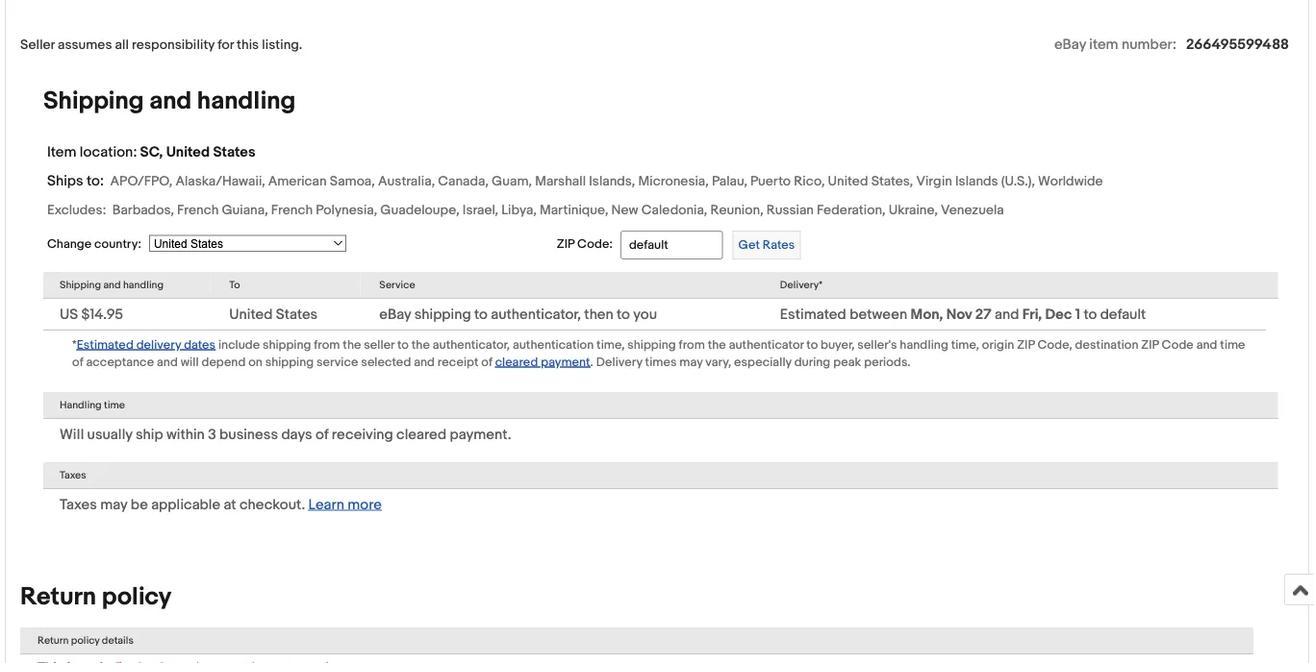 Task type: locate. For each thing, give the bounding box(es) containing it.
and right code at the right of page
[[1197, 338, 1217, 353]]

policy up the details
[[102, 582, 172, 612]]

policy left the details
[[71, 635, 100, 647]]

1 horizontal spatial cleared
[[495, 355, 538, 370]]

business
[[219, 426, 278, 443]]

0 horizontal spatial may
[[100, 496, 127, 514]]

zip right origin on the bottom of the page
[[1017, 338, 1035, 353]]

shipping and handling up 'sc,'
[[43, 86, 296, 116]]

handling
[[60, 399, 102, 412]]

to left you
[[617, 306, 630, 323]]

1 vertical spatial return
[[38, 635, 69, 647]]

buyer,
[[821, 338, 855, 353]]

shipping up receipt
[[414, 306, 471, 323]]

1 vertical spatial shipping
[[60, 279, 101, 291]]

united inside ships to: apo/fpo, alaska/hawaii, american samoa, australia, canada, guam, marshall islands, micronesia, palau, puerto rico, united states, virgin islands (u.s.), worldwide
[[828, 173, 868, 189]]

1 horizontal spatial united
[[229, 306, 273, 323]]

estimated up acceptance
[[77, 338, 133, 353]]

alaska/hawaii,
[[176, 173, 265, 189]]

handling down mon,
[[900, 338, 948, 353]]

shipping right on
[[265, 355, 314, 370]]

0 vertical spatial authenticator,
[[491, 306, 581, 323]]

item location: sc, united states
[[47, 143, 255, 161]]

delivery
[[136, 338, 181, 353]]

zip code:
[[557, 237, 613, 252]]

checkout.
[[240, 496, 305, 514]]

1 horizontal spatial policy
[[102, 582, 172, 612]]

cleared
[[495, 355, 538, 370], [396, 426, 447, 443]]

1 vertical spatial time
[[104, 399, 125, 412]]

1 vertical spatial shipping and handling
[[60, 279, 164, 291]]

shipping and handling up $14.95
[[60, 279, 164, 291]]

united up federation,
[[828, 173, 868, 189]]

1 horizontal spatial time
[[1220, 338, 1245, 353]]

2 horizontal spatial handling
[[900, 338, 948, 353]]

of down the *
[[72, 355, 83, 370]]

and
[[149, 86, 192, 116], [103, 279, 121, 291], [995, 306, 1019, 323], [1197, 338, 1217, 353], [157, 355, 178, 370], [414, 355, 435, 370]]

item
[[47, 143, 76, 161]]

1 vertical spatial handling
[[123, 279, 164, 291]]

0 vertical spatial handling
[[197, 86, 296, 116]]

ebay shipping to authenticator, then to you
[[379, 306, 657, 323]]

and right 27
[[995, 306, 1019, 323]]

1 vertical spatial taxes
[[60, 496, 97, 514]]

zip left code at the right of page
[[1141, 338, 1159, 353]]

0 horizontal spatial time
[[104, 399, 125, 412]]

0 vertical spatial time
[[1220, 338, 1245, 353]]

be
[[131, 496, 148, 514]]

united up the include
[[229, 306, 273, 323]]

estimated down delivery*
[[780, 306, 846, 323]]

handling inside include shipping from the seller to the authenticator, authentication time, shipping from the authenticator to buyer, seller's handling time, origin zip code, destination zip code and time of acceptance and will depend on shipping service selected and receipt of
[[900, 338, 948, 353]]

0 vertical spatial states
[[213, 143, 255, 161]]

0 horizontal spatial french
[[177, 202, 219, 218]]

shipping
[[43, 86, 144, 116], [60, 279, 101, 291]]

2 vertical spatial handling
[[900, 338, 948, 353]]

2 horizontal spatial zip
[[1141, 338, 1159, 353]]

excludes:
[[47, 202, 106, 218]]

to right 1
[[1084, 306, 1097, 323]]

0 vertical spatial return
[[20, 582, 96, 612]]

1 taxes from the top
[[60, 469, 86, 482]]

1 horizontal spatial may
[[680, 355, 703, 370]]

0 vertical spatial cleared
[[495, 355, 538, 370]]

0 horizontal spatial from
[[314, 338, 340, 353]]

0 horizontal spatial the
[[343, 338, 361, 353]]

us
[[60, 306, 78, 323]]

0 horizontal spatial time,
[[597, 338, 625, 353]]

taxes down will
[[60, 469, 86, 482]]

caledonia,
[[642, 202, 707, 218]]

1 vertical spatial united
[[828, 173, 868, 189]]

authenticator, up receipt
[[433, 338, 510, 353]]

times
[[645, 355, 677, 370]]

0 horizontal spatial of
[[72, 355, 83, 370]]

0 horizontal spatial estimated
[[77, 338, 133, 353]]

cleared payment link
[[495, 353, 590, 370]]

to
[[474, 306, 488, 323], [617, 306, 630, 323], [1084, 306, 1097, 323], [397, 338, 409, 353], [807, 338, 818, 353]]

1 horizontal spatial ebay
[[1054, 36, 1086, 53]]

ebay left item
[[1054, 36, 1086, 53]]

3 the from the left
[[708, 338, 726, 353]]

taxes left be
[[60, 496, 97, 514]]

* estimated delivery dates
[[72, 338, 216, 353]]

islands
[[955, 173, 998, 189]]

states up service
[[276, 306, 318, 323]]

0 vertical spatial shipping
[[43, 86, 144, 116]]

listing.
[[262, 36, 302, 53]]

handling down country:
[[123, 279, 164, 291]]

of right receipt
[[481, 355, 492, 370]]

united
[[166, 143, 210, 161], [828, 173, 868, 189], [229, 306, 273, 323]]

1 horizontal spatial french
[[271, 202, 313, 218]]

russian
[[767, 202, 814, 218]]

3
[[208, 426, 216, 443]]

excludes: barbados, french guiana, french polynesia, guadeloupe, israel, libya, martinique, new caledonia, reunion, russian federation, ukraine, venezuela
[[47, 202, 1004, 218]]

1 horizontal spatial states
[[276, 306, 318, 323]]

return up return policy details
[[20, 582, 96, 612]]

0 vertical spatial policy
[[102, 582, 172, 612]]

time, up delivery
[[597, 338, 625, 353]]

code:
[[577, 237, 613, 252]]

1 horizontal spatial zip
[[1017, 338, 1035, 353]]

handling
[[197, 86, 296, 116], [123, 279, 164, 291], [900, 338, 948, 353]]

seller
[[20, 36, 55, 53]]

of right days
[[316, 426, 329, 443]]

return for return policy details
[[38, 635, 69, 647]]

australia,
[[378, 173, 435, 189]]

0 vertical spatial taxes
[[60, 469, 86, 482]]

code,
[[1038, 338, 1072, 353]]

0 vertical spatial ebay
[[1054, 36, 1086, 53]]

united right 'sc,'
[[166, 143, 210, 161]]

authenticator, up authentication
[[491, 306, 581, 323]]

0 horizontal spatial cleared
[[396, 426, 447, 443]]

shipping and handling
[[43, 86, 296, 116], [60, 279, 164, 291]]

taxes for taxes may be applicable at checkout. learn more
[[60, 496, 97, 514]]

0 horizontal spatial states
[[213, 143, 255, 161]]

handling down this
[[197, 86, 296, 116]]

policy for return policy
[[102, 582, 172, 612]]

0 vertical spatial shipping and handling
[[43, 86, 296, 116]]

delivery*
[[780, 279, 823, 291]]

mon,
[[911, 306, 943, 323]]

and up $14.95
[[103, 279, 121, 291]]

estimated
[[780, 306, 846, 323], [77, 338, 133, 353]]

shipping
[[414, 306, 471, 323], [263, 338, 311, 353], [628, 338, 676, 353], [265, 355, 314, 370]]

apo/fpo,
[[110, 173, 173, 189]]

taxes
[[60, 469, 86, 482], [60, 496, 97, 514]]

time right code at the right of page
[[1220, 338, 1245, 353]]

1 french from the left
[[177, 202, 219, 218]]

receiving
[[332, 426, 393, 443]]

from up service
[[314, 338, 340, 353]]

1 horizontal spatial from
[[679, 338, 705, 353]]

united states
[[229, 306, 318, 323]]

french down alaska/hawaii,
[[177, 202, 219, 218]]

2 from from the left
[[679, 338, 705, 353]]

zip left code:
[[557, 237, 575, 252]]

1 horizontal spatial time,
[[951, 338, 979, 353]]

american
[[268, 173, 327, 189]]

periods.
[[864, 355, 911, 370]]

peak
[[833, 355, 861, 370]]

states up alaska/hawaii,
[[213, 143, 255, 161]]

time, down estimated between mon, nov 27 and fri, dec 1 to default
[[951, 338, 979, 353]]

french
[[177, 202, 219, 218], [271, 202, 313, 218]]

2 horizontal spatial the
[[708, 338, 726, 353]]

0 vertical spatial united
[[166, 143, 210, 161]]

marshall
[[535, 173, 586, 189]]

2 taxes from the top
[[60, 496, 97, 514]]

shipping up location:
[[43, 86, 144, 116]]

islands,
[[589, 173, 635, 189]]

seller assumes all responsibility for this listing.
[[20, 36, 302, 53]]

french down 'american'
[[271, 202, 313, 218]]

from up cleared payment . delivery times may vary, especially during peak periods.
[[679, 338, 705, 353]]

learn
[[308, 496, 344, 514]]

taxes for taxes
[[60, 469, 86, 482]]

of
[[72, 355, 83, 370], [481, 355, 492, 370], [316, 426, 329, 443]]

ebay down service
[[379, 306, 411, 323]]

time up usually on the left bottom
[[104, 399, 125, 412]]

origin
[[982, 338, 1014, 353]]

2 vertical spatial united
[[229, 306, 273, 323]]

1 vertical spatial states
[[276, 306, 318, 323]]

1 horizontal spatial of
[[316, 426, 329, 443]]

federation,
[[817, 202, 886, 218]]

1 the from the left
[[343, 338, 361, 353]]

return down return policy
[[38, 635, 69, 647]]

2 horizontal spatial united
[[828, 173, 868, 189]]

zip
[[557, 237, 575, 252], [1017, 338, 1035, 353], [1141, 338, 1159, 353]]

may left be
[[100, 496, 127, 514]]

0 horizontal spatial policy
[[71, 635, 100, 647]]

cleared left payment.
[[396, 426, 447, 443]]

the right seller
[[412, 338, 430, 353]]

receipt
[[438, 355, 479, 370]]

the
[[343, 338, 361, 353], [412, 338, 430, 353], [708, 338, 726, 353]]

and left receipt
[[414, 355, 435, 370]]

1 vertical spatial may
[[100, 496, 127, 514]]

shipping up us $14.95
[[60, 279, 101, 291]]

the up vary, at the right bottom of page
[[708, 338, 726, 353]]

cleared down authentication
[[495, 355, 538, 370]]

martinique,
[[540, 202, 608, 218]]

1 vertical spatial policy
[[71, 635, 100, 647]]

the up service
[[343, 338, 361, 353]]

will
[[181, 355, 199, 370]]

1 vertical spatial ebay
[[379, 306, 411, 323]]

nov
[[946, 306, 972, 323]]

dec
[[1045, 306, 1072, 323]]

puerto
[[750, 173, 791, 189]]

0 horizontal spatial ebay
[[379, 306, 411, 323]]

time
[[1220, 338, 1245, 353], [104, 399, 125, 412]]

between
[[850, 306, 907, 323]]

0 horizontal spatial united
[[166, 143, 210, 161]]

may left vary, at the right bottom of page
[[680, 355, 703, 370]]

change country:
[[47, 237, 141, 251]]

1 horizontal spatial estimated
[[780, 306, 846, 323]]

1 horizontal spatial the
[[412, 338, 430, 353]]

0 horizontal spatial zip
[[557, 237, 575, 252]]

authenticator
[[729, 338, 804, 353]]

samoa,
[[330, 173, 375, 189]]

0 vertical spatial may
[[680, 355, 703, 370]]

1 vertical spatial estimated
[[77, 338, 133, 353]]

1 vertical spatial authenticator,
[[433, 338, 510, 353]]

delivery
[[596, 355, 642, 370]]

time,
[[597, 338, 625, 353], [951, 338, 979, 353]]

to
[[229, 279, 240, 291]]

estimated between mon, nov 27 and fri, dec 1 to default
[[780, 306, 1146, 323]]



Task type: describe. For each thing, give the bounding box(es) containing it.
service
[[317, 355, 358, 370]]

will usually ship within 3 business days of receiving cleared payment.
[[60, 426, 511, 443]]

to up during
[[807, 338, 818, 353]]

0 horizontal spatial handling
[[123, 279, 164, 291]]

reunion,
[[710, 202, 764, 218]]

ZIP Code: text field
[[621, 231, 723, 260]]

authentication
[[513, 338, 594, 353]]

virgin
[[916, 173, 952, 189]]

1
[[1076, 306, 1081, 323]]

get rates
[[738, 238, 795, 253]]

more
[[348, 496, 382, 514]]

will
[[60, 426, 84, 443]]

time inside include shipping from the seller to the authenticator, authentication time, shipping from the authenticator to buyer, seller's handling time, origin zip code, destination zip code and time of acceptance and will depend on shipping service selected and receipt of
[[1220, 338, 1245, 353]]

fri,
[[1022, 306, 1042, 323]]

get rates button
[[733, 231, 801, 260]]

.
[[590, 355, 593, 370]]

27
[[975, 306, 992, 323]]

handling time
[[60, 399, 125, 412]]

us $14.95
[[60, 306, 123, 323]]

selected
[[361, 355, 411, 370]]

to up receipt
[[474, 306, 488, 323]]

for
[[218, 36, 234, 53]]

cleared payment . delivery times may vary, especially during peak periods.
[[495, 355, 911, 370]]

*
[[72, 338, 77, 353]]

shipping up times
[[628, 338, 676, 353]]

at
[[224, 496, 236, 514]]

then
[[584, 306, 614, 323]]

1 horizontal spatial handling
[[197, 86, 296, 116]]

ebay for ebay item number: 266495599488
[[1054, 36, 1086, 53]]

estimated delivery dates link
[[77, 336, 216, 353]]

return for return policy
[[20, 582, 96, 612]]

266495599488
[[1186, 36, 1289, 53]]

to:
[[87, 172, 104, 189]]

responsibility
[[132, 36, 215, 53]]

destination
[[1075, 338, 1139, 353]]

0 vertical spatial estimated
[[780, 306, 846, 323]]

payment
[[541, 355, 590, 370]]

get
[[738, 238, 760, 253]]

and down "delivery"
[[157, 355, 178, 370]]

libya,
[[501, 202, 537, 218]]

guadeloupe,
[[380, 202, 460, 218]]

return policy
[[20, 582, 172, 612]]

polynesia,
[[316, 202, 377, 218]]

venezuela
[[941, 202, 1004, 218]]

especially
[[734, 355, 792, 370]]

authenticator, inside include shipping from the seller to the authenticator, authentication time, shipping from the authenticator to buyer, seller's handling time, origin zip code, destination zip code and time of acceptance and will depend on shipping service selected and receipt of
[[433, 338, 510, 353]]

vary,
[[706, 355, 731, 370]]

sc,
[[140, 143, 163, 161]]

ships
[[47, 172, 83, 189]]

return policy details
[[38, 635, 134, 647]]

ship
[[136, 426, 163, 443]]

2 french from the left
[[271, 202, 313, 218]]

this
[[237, 36, 259, 53]]

$14.95
[[81, 306, 123, 323]]

2 time, from the left
[[951, 338, 979, 353]]

barbados,
[[112, 202, 174, 218]]

country:
[[94, 237, 141, 251]]

applicable
[[151, 496, 220, 514]]

israel,
[[463, 202, 498, 218]]

2 horizontal spatial of
[[481, 355, 492, 370]]

ukraine,
[[889, 202, 938, 218]]

include shipping from the seller to the authenticator, authentication time, shipping from the authenticator to buyer, seller's handling time, origin zip code, destination zip code and time of acceptance and will depend on shipping service selected and receipt of
[[72, 338, 1245, 370]]

change
[[47, 237, 92, 251]]

to right seller
[[397, 338, 409, 353]]

1 vertical spatial cleared
[[396, 426, 447, 443]]

payment.
[[450, 426, 511, 443]]

usually
[[87, 426, 132, 443]]

within
[[166, 426, 205, 443]]

include
[[218, 338, 260, 353]]

shipping down united states
[[263, 338, 311, 353]]

location:
[[80, 143, 137, 161]]

depend
[[202, 355, 246, 370]]

rates
[[763, 238, 795, 253]]

during
[[794, 355, 831, 370]]

item
[[1089, 36, 1119, 53]]

ebay item number: 266495599488
[[1054, 36, 1289, 53]]

(u.s.),
[[1001, 173, 1035, 189]]

details
[[102, 635, 134, 647]]

1 from from the left
[[314, 338, 340, 353]]

assumes
[[58, 36, 112, 53]]

new
[[611, 202, 639, 218]]

taxes may be applicable at checkout. learn more
[[60, 496, 382, 514]]

worldwide
[[1038, 173, 1103, 189]]

seller
[[364, 338, 395, 353]]

ebay for ebay shipping to authenticator, then to you
[[379, 306, 411, 323]]

1 time, from the left
[[597, 338, 625, 353]]

and up 'sc,'
[[149, 86, 192, 116]]

2 the from the left
[[412, 338, 430, 353]]

policy for return policy details
[[71, 635, 100, 647]]

you
[[633, 306, 657, 323]]

on
[[248, 355, 262, 370]]

guam,
[[492, 173, 532, 189]]

code
[[1162, 338, 1194, 353]]



Task type: vqa. For each thing, say whether or not it's contained in the screenshot.
Ships
yes



